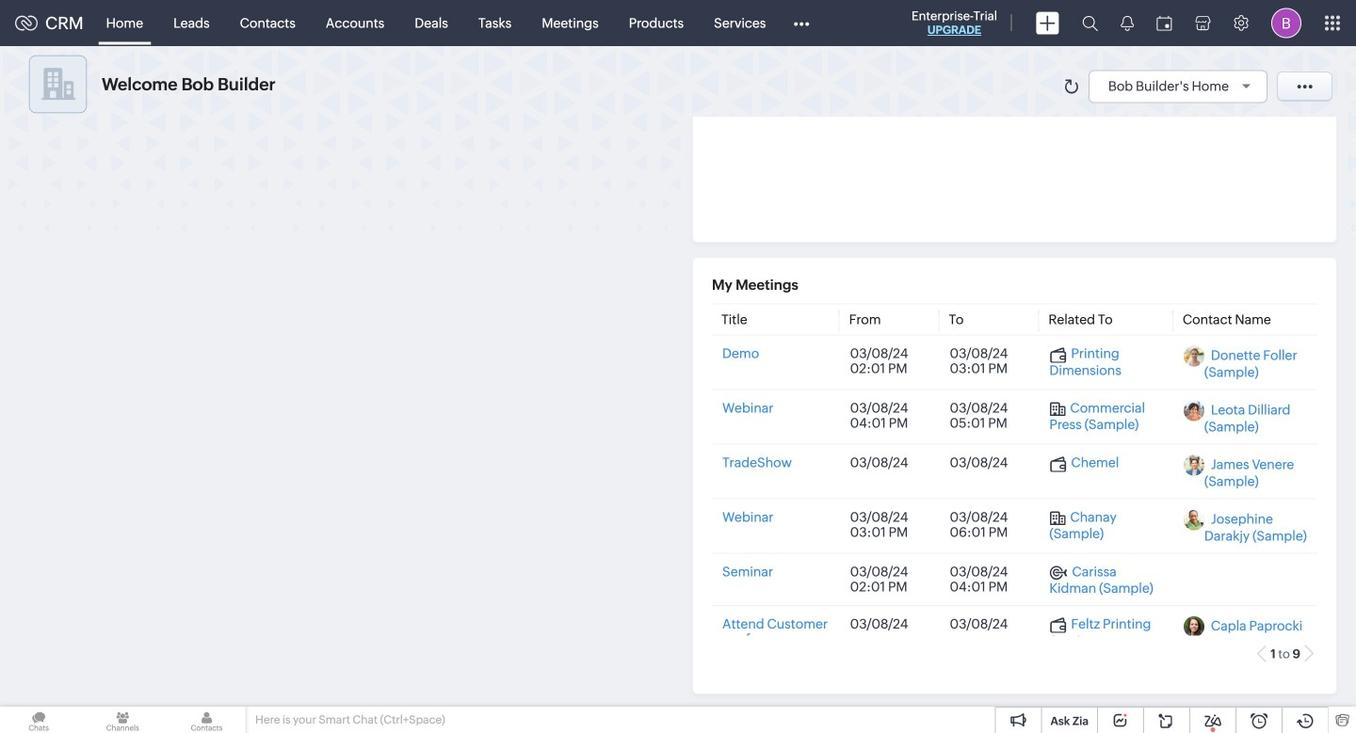 Task type: vqa. For each thing, say whether or not it's contained in the screenshot.
rightmost sales
no



Task type: locate. For each thing, give the bounding box(es) containing it.
logo image
[[15, 16, 38, 31]]

search image
[[1082, 15, 1099, 31]]

chats image
[[0, 708, 77, 734]]

profile element
[[1261, 0, 1313, 46]]

signals image
[[1121, 15, 1134, 31]]

create menu element
[[1025, 0, 1071, 46]]



Task type: describe. For each thing, give the bounding box(es) containing it.
profile image
[[1272, 8, 1302, 38]]

create menu image
[[1036, 12, 1060, 34]]

calendar image
[[1157, 16, 1173, 31]]

signals element
[[1110, 0, 1146, 46]]

Other Modules field
[[781, 8, 822, 38]]

contacts image
[[168, 708, 246, 734]]

search element
[[1071, 0, 1110, 46]]

channels image
[[84, 708, 161, 734]]



